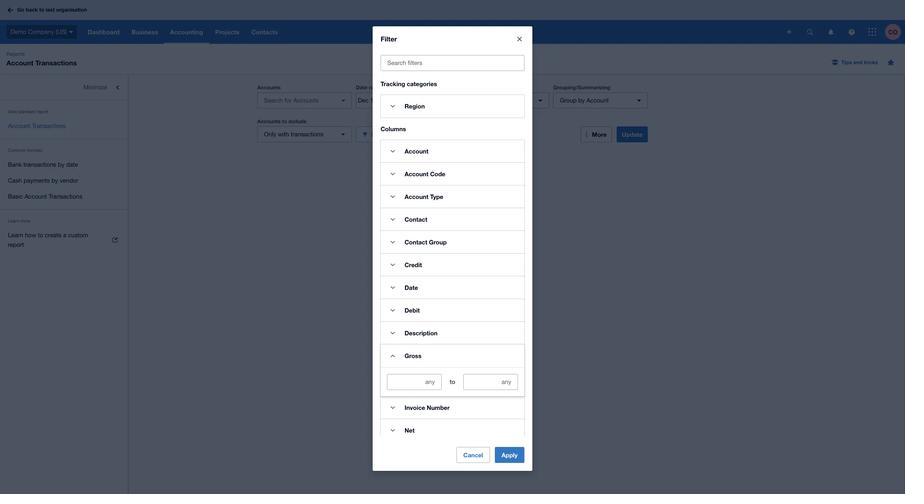 Task type: vqa. For each thing, say whether or not it's contained in the screenshot.
1st Expand image from the bottom
yes



Task type: locate. For each thing, give the bounding box(es) containing it.
transactions inside reports account transactions
[[35, 59, 77, 67]]

group inside popup button
[[560, 97, 577, 104]]

transactions down cash payments by vendor link
[[48, 193, 82, 200]]

learn for learn how to create a custom report
[[8, 232, 23, 239]]

1 horizontal spatial transactions
[[291, 131, 324, 138]]

6 expand image from the top
[[385, 303, 401, 319]]

date
[[356, 84, 368, 91], [405, 285, 418, 292]]

contact down account type
[[405, 216, 427, 223]]

vendor
[[60, 177, 78, 184]]

only with transactions
[[264, 131, 324, 138]]

report up account transactions
[[37, 109, 48, 114]]

transactions down xero standard report
[[32, 123, 66, 129]]

expand image for region
[[385, 98, 401, 114]]

learn left more
[[8, 219, 19, 224]]

expand image for contact
[[385, 235, 401, 251]]

account inside popup button
[[587, 97, 609, 104]]

expand image for account type
[[385, 189, 401, 205]]

common
[[8, 148, 26, 153]]

2 learn from the top
[[8, 232, 23, 239]]

filter
[[381, 35, 397, 43], [371, 131, 386, 138]]

transactions
[[35, 59, 77, 67], [32, 123, 66, 129], [48, 193, 82, 200]]

7 expand image from the top
[[385, 326, 401, 342]]

2 accounts from the top
[[257, 118, 281, 125]]

1 horizontal spatial any number field
[[464, 375, 518, 390]]

by left vendor
[[51, 177, 58, 184]]

update
[[622, 131, 643, 138]]

3 expand image from the top
[[385, 189, 401, 205]]

account type
[[405, 193, 443, 201]]

0 horizontal spatial report
[[8, 242, 24, 248]]

to inside learn how to create a custom report
[[38, 232, 43, 239]]

cash payments by vendor
[[8, 177, 78, 184]]

0 vertical spatial by
[[578, 97, 585, 104]]

group by account
[[560, 97, 609, 104]]

to
[[39, 6, 44, 13], [282, 118, 287, 125], [38, 232, 43, 239], [450, 379, 455, 386]]

svg image inside go back to last organisation link
[[8, 7, 13, 13]]

2 expand image from the top
[[385, 235, 401, 251]]

group
[[560, 97, 577, 104], [429, 239, 447, 246]]

group by account button
[[553, 93, 648, 109]]

accounts to include
[[257, 118, 307, 125]]

transactions down "include"
[[291, 131, 324, 138]]

1 vertical spatial transactions
[[23, 161, 56, 168]]

1 expand image from the top
[[385, 166, 401, 182]]

only
[[264, 131, 276, 138]]

date inside filter dialog
[[405, 285, 418, 292]]

1 accounts from the top
[[257, 84, 281, 91]]

grouping/summarizing
[[553, 84, 610, 91]]

4 expand image from the top
[[385, 212, 401, 228]]

filter inside button
[[371, 131, 386, 138]]

reports link
[[3, 50, 28, 58]]

transactions down formats
[[23, 161, 56, 168]]

0 horizontal spatial transactions
[[23, 161, 56, 168]]

1 horizontal spatial group
[[560, 97, 577, 104]]

accounts up only
[[257, 118, 281, 125]]

report inside learn how to create a custom report
[[8, 242, 24, 248]]

tips
[[841, 59, 852, 66]]

5 expand image from the top
[[385, 257, 401, 273]]

formats
[[27, 148, 42, 153]]

account transactions link
[[0, 118, 128, 134]]

contact up credit
[[405, 239, 427, 246]]

by inside popup button
[[578, 97, 585, 104]]

contact
[[405, 216, 427, 223], [405, 239, 427, 246]]

account down grouping/summarizing
[[587, 97, 609, 104]]

expand image
[[385, 98, 401, 114], [385, 144, 401, 159], [385, 189, 401, 205], [385, 212, 401, 228], [385, 257, 401, 273], [385, 303, 401, 319], [385, 326, 401, 342], [385, 400, 401, 416], [385, 423, 401, 439]]

company
[[28, 28, 54, 35]]

credit
[[405, 262, 422, 269]]

to inside 'co' banner
[[39, 6, 44, 13]]

account
[[6, 59, 33, 67], [587, 97, 609, 104], [8, 123, 30, 129], [405, 148, 429, 155], [405, 171, 429, 178], [25, 193, 47, 200], [405, 193, 429, 201]]

0 horizontal spatial any number field
[[387, 375, 441, 390]]

learn
[[8, 219, 19, 224], [8, 232, 23, 239]]

expand image for contact
[[385, 212, 401, 228]]

3 expand image from the top
[[385, 280, 401, 296]]

1 vertical spatial filter
[[371, 131, 386, 138]]

2 contact from the top
[[405, 239, 427, 246]]

by for date
[[58, 161, 64, 168]]

bank transactions by date
[[8, 161, 78, 168]]

account inside reports account transactions
[[6, 59, 33, 67]]

0 vertical spatial learn
[[8, 219, 19, 224]]

svg image
[[8, 7, 13, 13], [868, 28, 876, 36], [807, 29, 813, 35], [828, 29, 833, 35], [849, 29, 855, 35], [787, 30, 792, 34], [69, 31, 73, 33]]

last
[[46, 6, 55, 13]]

0 vertical spatial filter
[[381, 35, 397, 43]]

date left range in the left of the page
[[356, 84, 368, 91]]

0 vertical spatial date
[[356, 84, 368, 91]]

accounts for accounts
[[257, 84, 281, 91]]

0 horizontal spatial date
[[356, 84, 368, 91]]

svg image inside the demo company (us) popup button
[[69, 31, 73, 33]]

co
[[889, 28, 898, 35]]

date for date
[[405, 285, 418, 292]]

organisation
[[56, 6, 87, 13]]

contact for contact
[[405, 216, 427, 223]]

0 vertical spatial accounts
[[257, 84, 281, 91]]

1 vertical spatial report
[[8, 242, 24, 248]]

9 expand image from the top
[[385, 423, 401, 439]]

:
[[383, 84, 385, 91]]

Select end date field
[[396, 93, 435, 108]]

transactions
[[291, 131, 324, 138], [23, 161, 56, 168]]

cancel
[[463, 452, 483, 460]]

tracking
[[381, 80, 405, 88]]

account down xero
[[8, 123, 30, 129]]

0 vertical spatial transactions
[[35, 59, 77, 67]]

1 horizontal spatial report
[[37, 109, 48, 114]]

contact group
[[405, 239, 447, 246]]

only with transactions button
[[257, 127, 352, 143]]

expand image
[[385, 166, 401, 182], [385, 235, 401, 251], [385, 280, 401, 296]]

demo
[[10, 28, 26, 35]]

1 expand image from the top
[[385, 98, 401, 114]]

report
[[37, 109, 48, 114], [8, 242, 24, 248]]

range
[[369, 84, 383, 91]]

account code
[[405, 171, 445, 178]]

group inside filter dialog
[[429, 239, 447, 246]]

accounts up the accounts to include
[[257, 84, 281, 91]]

8 expand image from the top
[[385, 400, 401, 416]]

2 vertical spatial transactions
[[48, 193, 82, 200]]

1 horizontal spatial date
[[405, 285, 418, 292]]

account left type
[[405, 193, 429, 201]]

xero standard report
[[8, 109, 48, 114]]

learn for learn more
[[8, 219, 19, 224]]

0 horizontal spatial group
[[429, 239, 447, 246]]

1 learn from the top
[[8, 219, 19, 224]]

invoice number
[[405, 405, 450, 412]]

accounts for accounts to include
[[257, 118, 281, 125]]

1 vertical spatial expand image
[[385, 235, 401, 251]]

transactions for reports account transactions
[[35, 59, 77, 67]]

account left the code
[[405, 171, 429, 178]]

date up "debit"
[[405, 285, 418, 292]]

to inside filter dialog
[[450, 379, 455, 386]]

cash
[[8, 177, 22, 184]]

1 vertical spatial by
[[58, 161, 64, 168]]

bank
[[8, 161, 22, 168]]

custom
[[68, 232, 88, 239]]

transactions for basic account transactions
[[48, 193, 82, 200]]

back
[[26, 6, 38, 13]]

more
[[20, 219, 30, 224]]

gross
[[405, 353, 422, 360]]

type
[[430, 193, 443, 201]]

1 vertical spatial contact
[[405, 239, 427, 246]]

learn down the learn more
[[8, 232, 23, 239]]

account down reports 'link'
[[6, 59, 33, 67]]

tricks
[[864, 59, 878, 66]]

transactions up minimize button
[[35, 59, 77, 67]]

minimize
[[83, 84, 107, 91]]

1 vertical spatial learn
[[8, 232, 23, 239]]

any number field
[[387, 375, 441, 390], [464, 375, 518, 390]]

2 vertical spatial by
[[51, 177, 58, 184]]

go
[[17, 6, 24, 13]]

1 vertical spatial group
[[429, 239, 447, 246]]

and
[[853, 59, 863, 66]]

by down grouping/summarizing
[[578, 97, 585, 104]]

by
[[578, 97, 585, 104], [58, 161, 64, 168], [51, 177, 58, 184]]

1 vertical spatial date
[[405, 285, 418, 292]]

1 vertical spatial accounts
[[257, 118, 281, 125]]

learn inside learn how to create a custom report
[[8, 232, 23, 239]]

report down the learn more
[[8, 242, 24, 248]]

code
[[430, 171, 445, 178]]

bank transactions by date link
[[0, 157, 128, 173]]

0 vertical spatial group
[[560, 97, 577, 104]]

1 contact from the top
[[405, 216, 427, 223]]

expand image for account
[[385, 166, 401, 182]]

0 vertical spatial expand image
[[385, 166, 401, 182]]

0 vertical spatial transactions
[[291, 131, 324, 138]]

accounts
[[257, 84, 281, 91], [257, 118, 281, 125]]

0 vertical spatial contact
[[405, 216, 427, 223]]

2 expand image from the top
[[385, 144, 401, 159]]

net
[[405, 428, 415, 435]]

by left date
[[58, 161, 64, 168]]

basic
[[8, 193, 23, 200]]

2 vertical spatial expand image
[[385, 280, 401, 296]]



Task type: describe. For each thing, give the bounding box(es) containing it.
number
[[427, 405, 450, 412]]

demo company (us) button
[[0, 20, 82, 44]]

reports account transactions
[[6, 51, 77, 67]]

cancel button
[[457, 448, 490, 464]]

Select start date field
[[356, 93, 395, 108]]

a
[[63, 232, 66, 239]]

month
[[397, 85, 412, 91]]

expand image for debit
[[385, 303, 401, 319]]

xero
[[8, 109, 17, 114]]

expand image for credit
[[385, 257, 401, 273]]

reports
[[6, 51, 25, 57]]

transactions inside popup button
[[291, 131, 324, 138]]

columns
[[381, 126, 406, 133]]

apply button
[[495, 448, 524, 464]]

date for date range : this month
[[356, 84, 368, 91]]

include
[[289, 118, 307, 125]]

basic account transactions link
[[0, 189, 128, 205]]

expand image for net
[[385, 423, 401, 439]]

standard
[[18, 109, 36, 114]]

tips and tricks
[[841, 59, 878, 66]]

collapse image
[[385, 348, 401, 364]]

date range : this month
[[356, 84, 412, 91]]

account transactions
[[8, 123, 66, 129]]

filter inside dialog
[[381, 35, 397, 43]]

apply
[[502, 452, 518, 460]]

debit
[[405, 307, 420, 314]]

region
[[405, 103, 425, 110]]

(us)
[[56, 28, 67, 35]]

more
[[592, 131, 607, 138]]

learn more
[[8, 219, 30, 224]]

basic account transactions
[[8, 193, 82, 200]]

more button
[[581, 127, 612, 143]]

2 any number field from the left
[[464, 375, 518, 390]]

with
[[278, 131, 289, 138]]

how
[[25, 232, 36, 239]]

cash payments by vendor link
[[0, 173, 128, 189]]

learn how to create a custom report
[[8, 232, 88, 248]]

co banner
[[0, 0, 905, 44]]

1 any number field from the left
[[387, 375, 441, 390]]

expand image for invoice number
[[385, 400, 401, 416]]

expand image for description
[[385, 326, 401, 342]]

by for vendor
[[51, 177, 58, 184]]

this
[[386, 85, 396, 91]]

tracking categories
[[381, 80, 437, 88]]

account down 'payments'
[[25, 193, 47, 200]]

create
[[45, 232, 61, 239]]

common formats
[[8, 148, 42, 153]]

go back to last organisation
[[17, 6, 87, 13]]

account down filter button
[[405, 148, 429, 155]]

contact for contact group
[[405, 239, 427, 246]]

expand image for account
[[385, 144, 401, 159]]

date
[[66, 161, 78, 168]]

invoice
[[405, 405, 425, 412]]

tips and tricks button
[[827, 56, 883, 69]]

close image
[[512, 31, 528, 47]]

go back to last organisation link
[[5, 3, 92, 17]]

categories
[[407, 80, 437, 88]]

demo company (us)
[[10, 28, 67, 35]]

1 vertical spatial transactions
[[32, 123, 66, 129]]

learn how to create a custom report link
[[0, 228, 128, 253]]

0 vertical spatial report
[[37, 109, 48, 114]]

payments
[[24, 177, 50, 184]]

description
[[405, 330, 438, 337]]

filter dialog
[[373, 26, 532, 495]]

filter button
[[356, 127, 451, 143]]

co button
[[885, 20, 905, 44]]

update button
[[617, 127, 648, 143]]

minimize button
[[0, 79, 128, 95]]

Search filters field
[[381, 56, 524, 71]]



